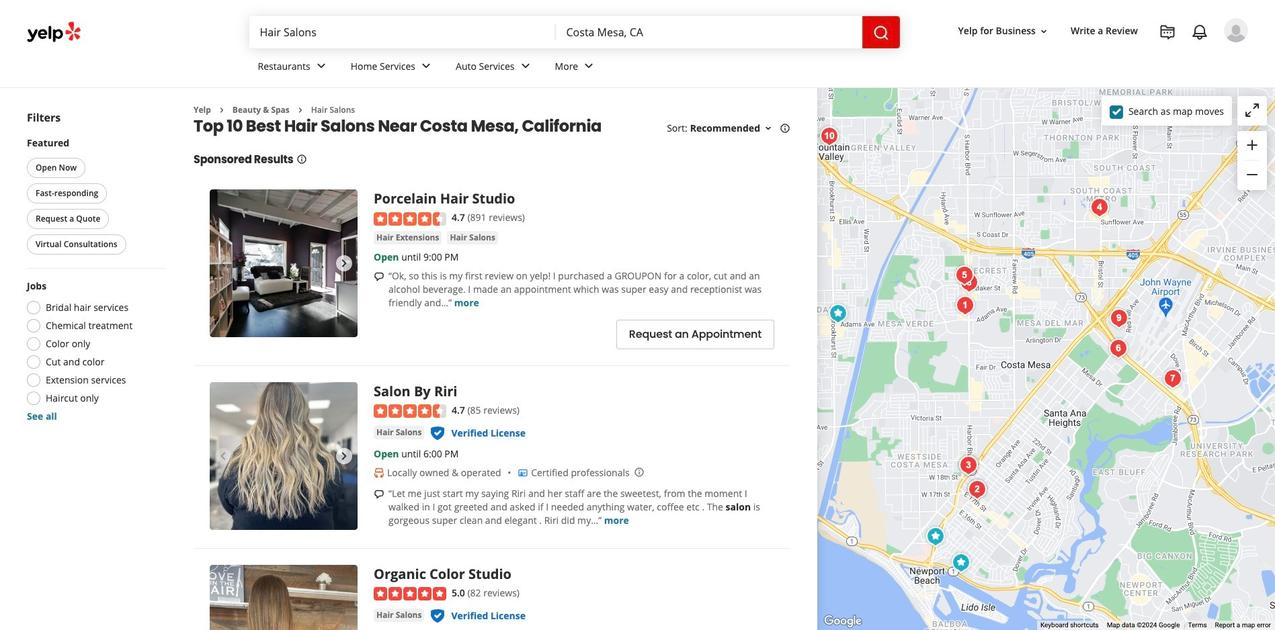 Task type: describe. For each thing, give the bounding box(es) containing it.
next image
[[336, 256, 352, 272]]

2 slideshow element from the top
[[210, 382, 358, 530]]

3 slideshow element from the top
[[210, 565, 358, 631]]

things to do, nail salons, plumbers text field
[[249, 16, 556, 48]]

1 24 chevron down v2 image from the left
[[313, 58, 329, 74]]

none field address, neighborhood, city, state or zip
[[556, 16, 862, 48]]

vanilla salon image
[[951, 292, 978, 319]]

0 horizontal spatial group
[[24, 136, 167, 257]]

previous image for 3rd slideshow element from the bottom
[[215, 256, 231, 272]]

bellagio salon image
[[947, 550, 974, 576]]

1 vertical spatial 16 chevron down v2 image
[[763, 123, 774, 134]]

alkali salon image
[[1086, 194, 1113, 221]]

business categories element
[[247, 48, 1248, 87]]

5 star rating image
[[374, 588, 446, 601]]

16 info v2 image
[[296, 154, 307, 165]]

2 16 chevron right v2 image from the left
[[295, 105, 306, 115]]

24 verified filled v2 image
[[430, 425, 446, 441]]

24 verified filled v2 image
[[430, 608, 446, 624]]

projects image
[[1160, 24, 1176, 40]]

3 24 chevron down v2 image from the left
[[517, 58, 533, 74]]

ikuts salon image
[[956, 269, 982, 296]]

16 certified professionals v2 image
[[518, 468, 528, 479]]

previous image for second slideshow element from the top of the page
[[215, 448, 231, 464]]



Task type: locate. For each thing, give the bounding box(es) containing it.
zoom in image
[[1244, 137, 1260, 153]]

16 speech v2 image down 16 locally owned v2 image
[[374, 489, 384, 500]]

2 previous image from the top
[[215, 448, 231, 464]]

none field things to do, nail salons, plumbers
[[249, 16, 556, 48]]

4.7 star rating image
[[374, 212, 446, 226], [374, 405, 446, 418]]

arukas hair resort image
[[951, 262, 978, 289]]

slideshow element
[[210, 190, 358, 338], [210, 382, 358, 530], [210, 565, 358, 631]]

1 vertical spatial 16 speech v2 image
[[374, 489, 384, 500]]

16 speech v2 image right next icon
[[374, 271, 384, 282]]

kendall p. image
[[1224, 18, 1248, 42]]

expand map image
[[1244, 102, 1260, 118]]

0 vertical spatial 4.7 star rating image
[[374, 212, 446, 226]]

1 horizontal spatial 16 chevron down v2 image
[[1038, 26, 1049, 37]]

4.7 star rating image for 3rd slideshow element from the bottom
[[374, 212, 446, 226]]

rapor salon and barber image
[[955, 452, 982, 479], [955, 452, 982, 479]]

map region
[[679, 80, 1275, 631]]

address, neighborhood, city, state or zip text field
[[556, 16, 862, 48]]

zoom out image
[[1244, 167, 1260, 183]]

search image
[[873, 25, 889, 41]]

16 chevron down v2 image
[[1038, 26, 1049, 37], [763, 123, 774, 134]]

user actions element
[[948, 17, 1267, 99]]

0 vertical spatial 16 chevron down v2 image
[[1038, 26, 1049, 37]]

1 horizontal spatial 16 chevron right v2 image
[[295, 105, 306, 115]]

thao & hair image
[[824, 300, 851, 327]]

1 16 speech v2 image from the top
[[374, 271, 384, 282]]

16 chevron right v2 image
[[216, 105, 227, 115], [295, 105, 306, 115]]

google image
[[821, 613, 865, 631]]

16 locally owned v2 image
[[374, 468, 384, 479]]

organic color studio image
[[922, 523, 949, 550]]

0 vertical spatial previous image
[[215, 256, 231, 272]]

sage / on seventeenth image
[[964, 476, 990, 503], [964, 476, 990, 503]]

2 4.7 star rating image from the top
[[374, 405, 446, 418]]

24 chevron down v2 image
[[313, 58, 329, 74], [418, 58, 434, 74], [517, 58, 533, 74], [581, 58, 597, 74]]

16 info v2 image
[[780, 123, 790, 134]]

2 16 speech v2 image from the top
[[374, 489, 384, 500]]

None search field
[[249, 16, 900, 48]]

tease salon image
[[1105, 305, 1132, 332]]

4.7 star rating image for second slideshow element from the top of the page
[[374, 405, 446, 418]]

16 chevron down v2 image inside user actions element
[[1038, 26, 1049, 37]]

1 vertical spatial previous image
[[215, 448, 231, 464]]

1 none field from the left
[[249, 16, 556, 48]]

1 vertical spatial 4.7 star rating image
[[374, 405, 446, 418]]

16 speech v2 image
[[374, 271, 384, 282], [374, 489, 384, 500]]

next image
[[336, 448, 352, 464]]

2 vertical spatial slideshow element
[[210, 565, 358, 631]]

allure hair salon image
[[816, 123, 843, 150]]

the david salon image
[[1105, 335, 1132, 362]]

notifications image
[[1192, 24, 1208, 40]]

info icon image
[[634, 467, 644, 478], [634, 467, 644, 478]]

1 vertical spatial slideshow element
[[210, 382, 358, 530]]

2 24 chevron down v2 image from the left
[[418, 58, 434, 74]]

previous image
[[215, 256, 231, 272], [215, 448, 231, 464]]

0 horizontal spatial 16 chevron right v2 image
[[216, 105, 227, 115]]

4 24 chevron down v2 image from the left
[[581, 58, 597, 74]]

group
[[1238, 131, 1267, 190], [24, 136, 167, 257]]

1 horizontal spatial group
[[1238, 131, 1267, 190]]

1 slideshow element from the top
[[210, 190, 358, 338]]

None field
[[249, 16, 556, 48], [556, 16, 862, 48]]

0 horizontal spatial 16 chevron down v2 image
[[763, 123, 774, 134]]

0 vertical spatial slideshow element
[[210, 190, 358, 338]]

1 previous image from the top
[[215, 256, 231, 272]]

1 16 chevron right v2 image from the left
[[216, 105, 227, 115]]

vogue salon image
[[1159, 365, 1186, 392]]

2 none field from the left
[[556, 16, 862, 48]]

1 4.7 star rating image from the top
[[374, 212, 446, 226]]

0 vertical spatial 16 speech v2 image
[[374, 271, 384, 282]]

option group
[[23, 280, 167, 423]]



Task type: vqa. For each thing, say whether or not it's contained in the screenshot.
2nd 24 chevron down v2 image from the right
yes



